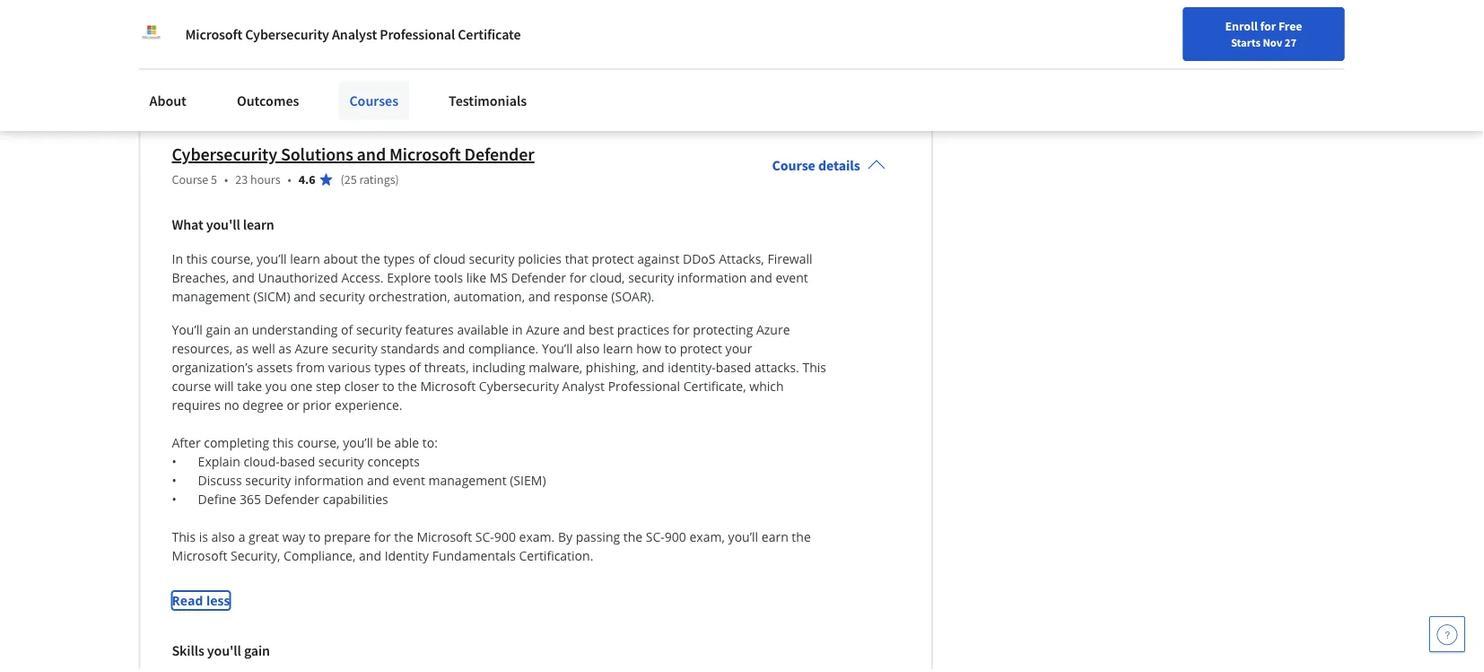 Task type: describe. For each thing, give the bounding box(es) containing it.
available
[[457, 322, 509, 339]]

one
[[290, 378, 313, 395]]

security up capabilities
[[318, 453, 364, 471]]

2 sc- from the left
[[646, 529, 665, 546]]

1 horizontal spatial you'll
[[542, 340, 573, 357]]

security,
[[231, 548, 280, 565]]

5
[[211, 172, 217, 188]]

0 horizontal spatial professional
[[380, 25, 455, 43]]

well
[[252, 340, 275, 357]]

and down prepare
[[359, 548, 381, 565]]

policies
[[518, 251, 562, 268]]

gain inside you'll gain an understanding of security features available in azure and best practices for protecting azure resources, as well as azure security standards and compliance. you'll also learn how to protect your organization's assets from various types of threats, including malware, phishing, and identity-based attacks. this course will take you one step closer to the microsoft cybersecurity analyst professional certificate, which requires no degree or prior experience. after completing this course, you'll be able to: • explain cloud-based security concepts • discuss security information and event management (siem) • define 365 defender capabilities this is also a great way to prepare for the microsoft sc-900 exam. by passing the sc-900 exam, you'll earn the microsoft security, compliance, and identity fundamentals certification.
[[206, 322, 231, 339]]

2 skills from the top
[[172, 642, 204, 660]]

(soar).
[[611, 288, 654, 305]]

that
[[565, 251, 588, 268]]

enroll for free starts nov 27
[[1225, 18, 1302, 49]]

0 horizontal spatial to
[[309, 529, 321, 546]]

show notifications image
[[1241, 22, 1262, 44]]

security analysis
[[333, 78, 421, 94]]

security up various
[[332, 340, 377, 357]]

regulatory
[[180, 78, 237, 94]]

course, inside in this course, you'll learn about the types of cloud security policies that protect against ddos attacks, firewall breaches, and unauthorized access. explore tools like ms defender for cloud, security information and event management (sicm) and security orchestration, automation, and response (soar).
[[211, 251, 253, 268]]

0 vertical spatial gain
[[244, 42, 270, 60]]

automation,
[[454, 288, 525, 305]]

cloud
[[433, 251, 465, 268]]

)
[[395, 172, 399, 188]]

requires
[[172, 397, 221, 414]]

of inside in this course, you'll learn about the types of cloud security policies that protect against ddos attacks, firewall breaches, and unauthorized access. explore tools like ms defender for cloud, security information and event management (sicm) and security orchestration, automation, and response (soar).
[[418, 251, 430, 268]]

( 25 ratings )
[[340, 172, 399, 188]]

for inside in this course, you'll learn about the types of cloud security policies that protect against ddos attacks, firewall breaches, and unauthorized access. explore tools like ms defender for cloud, security information and event management (sicm) and security orchestration, automation, and response (soar).
[[569, 270, 586, 287]]

you
[[265, 378, 287, 395]]

the right passing
[[623, 529, 643, 546]]

and down attacks,
[[750, 270, 772, 287]]

discuss
[[198, 472, 242, 489]]

course for course 5 • 23 hours •
[[172, 172, 208, 188]]

about
[[323, 251, 358, 268]]

a
[[238, 529, 245, 546]]

malware,
[[529, 359, 582, 376]]

course details
[[772, 157, 860, 174]]

organization's
[[172, 359, 253, 376]]

365
[[240, 491, 261, 508]]

protect inside in this course, you'll learn about the types of cloud security policies that protect against ddos attacks, firewall breaches, and unauthorized access. explore tools like ms defender for cloud, security information and event management (sicm) and security orchestration, automation, and response (soar).
[[592, 251, 634, 268]]

microsoft up the regulatory
[[185, 25, 242, 43]]

1 skills you'll gain from the top
[[172, 42, 270, 60]]

cybersecurity solutions and microsoft defender link
[[172, 143, 534, 166]]

(siem)
[[510, 472, 546, 489]]

23
[[235, 172, 248, 188]]

identity-
[[668, 359, 716, 376]]

help center image
[[1436, 624, 1458, 645]]

exam,
[[690, 529, 725, 546]]

1 vertical spatial of
[[341, 322, 353, 339]]

in
[[172, 251, 183, 268]]

best
[[589, 322, 614, 339]]

27
[[1285, 35, 1297, 49]]

details
[[818, 157, 860, 174]]

for right practices at the left of the page
[[673, 322, 690, 339]]

compliance,
[[284, 548, 356, 565]]

1 skills from the top
[[172, 42, 204, 60]]

types inside in this course, you'll learn about the types of cloud security policies that protect against ddos attacks, firewall breaches, and unauthorized access. explore tools like ms defender for cloud, security information and event management (sicm) and security orchestration, automation, and response (soar).
[[383, 251, 415, 268]]

this inside in this course, you'll learn about the types of cloud security policies that protect against ddos attacks, firewall breaches, and unauthorized access. explore tools like ms defender for cloud, security information and event management (sicm) and security orchestration, automation, and response (soar).
[[186, 251, 208, 268]]

you'll inside in this course, you'll learn about the types of cloud security policies that protect against ddos attacks, firewall breaches, and unauthorized access. explore tools like ms defender for cloud, security information and event management (sicm) and security orchestration, automation, and response (soar).
[[257, 251, 287, 268]]

assets
[[256, 359, 293, 376]]

or
[[287, 397, 299, 414]]

ddos
[[683, 251, 716, 268]]

phishing,
[[586, 359, 639, 376]]

read
[[172, 593, 203, 610]]

closer
[[344, 378, 379, 395]]

like
[[466, 270, 486, 287]]

ratings
[[359, 172, 395, 188]]

english
[[1139, 20, 1183, 38]]

0 vertical spatial cybersecurity
[[245, 25, 329, 43]]

security up "standards"
[[356, 322, 402, 339]]

certificate
[[458, 25, 521, 43]]

after
[[172, 435, 201, 452]]

1 vertical spatial based
[[280, 453, 315, 471]]

1 as from the left
[[236, 340, 249, 357]]

learn inside in this course, you'll learn about the types of cloud security policies that protect against ddos attacks, firewall breaches, and unauthorized access. explore tools like ms defender for cloud, security information and event management (sicm) and security orchestration, automation, and response (soar).
[[290, 251, 320, 268]]

experience.
[[335, 397, 402, 414]]

solutions
[[281, 143, 353, 166]]

will
[[215, 378, 234, 395]]

and down concepts
[[367, 472, 389, 489]]

2 vertical spatial gain
[[244, 642, 270, 660]]

various
[[328, 359, 371, 376]]

starts
[[1231, 35, 1261, 49]]

way
[[282, 529, 305, 546]]

by
[[558, 529, 572, 546]]

about
[[149, 92, 187, 109]]

1 vertical spatial cybersecurity
[[172, 143, 277, 166]]

professional inside you'll gain an understanding of security features available in azure and best practices for protecting azure resources, as well as azure security standards and compliance. you'll also learn how to protect your organization's assets from various types of threats, including malware, phishing, and identity-based attacks. this course will take you one step closer to the microsoft cybersecurity analyst professional certificate, which requires no degree or prior experience. after completing this course, you'll be able to: • explain cloud-based security concepts • discuss security information and event management (siem) • define 365 defender capabilities this is also a great way to prepare for the microsoft sc-900 exam. by passing the sc-900 exam, you'll earn the microsoft security, compliance, and identity fundamentals certification.
[[608, 378, 680, 395]]

1 horizontal spatial based
[[716, 359, 751, 376]]

and left best
[[563, 322, 585, 339]]

explore
[[387, 270, 431, 287]]

2 vertical spatial of
[[409, 359, 421, 376]]

threats,
[[424, 359, 469, 376]]

course for course details
[[772, 157, 815, 174]]

event inside in this course, you'll learn about the types of cloud security policies that protect against ddos attacks, firewall breaches, and unauthorized access. explore tools like ms defender for cloud, security information and event management (sicm) and security orchestration, automation, and response (soar).
[[776, 270, 808, 287]]

ms
[[490, 270, 508, 287]]

testimonials
[[449, 92, 527, 109]]

defender inside in this course, you'll learn about the types of cloud security policies that protect against ddos attacks, firewall breaches, and unauthorized access. explore tools like ms defender for cloud, security information and event management (sicm) and security orchestration, automation, and response (soar).
[[511, 270, 566, 287]]

exam.
[[519, 529, 555, 546]]

is
[[199, 529, 208, 546]]

2 horizontal spatial azure
[[756, 322, 790, 339]]

security down against
[[628, 270, 674, 287]]

(
[[340, 172, 344, 188]]

(infosec)
[[562, 78, 616, 94]]

firewall
[[768, 251, 812, 268]]

practices
[[617, 322, 669, 339]]

compliance.
[[468, 340, 539, 357]]

information inside you'll gain an understanding of security features available in azure and best practices for protecting azure resources, as well as azure security standards and compliance. you'll also learn how to protect your organization's assets from various types of threats, including malware, phishing, and identity-based attacks. this course will take you one step closer to the microsoft cybersecurity analyst professional certificate, which requires no degree or prior experience. after completing this course, you'll be able to: • explain cloud-based security concepts • discuss security information and event management (siem) • define 365 defender capabilities this is also a great way to prepare for the microsoft sc-900 exam. by passing the sc-900 exam, you'll earn the microsoft security, compliance, and identity fundamentals certification.
[[294, 472, 364, 489]]

cybersecurity inside you'll gain an understanding of security features available in azure and best practices for protecting azure resources, as well as azure security standards and compliance. you'll also learn how to protect your organization's assets from various types of threats, including malware, phishing, and identity-based attacks. this course will take you one step closer to the microsoft cybersecurity analyst professional certificate, which requires no degree or prior experience. after completing this course, you'll be able to: • explain cloud-based security concepts • discuss security information and event management (siem) • define 365 defender capabilities this is also a great way to prepare for the microsoft sc-900 exam. by passing the sc-900 exam, you'll earn the microsoft security, compliance, and identity fundamentals certification.
[[479, 378, 559, 395]]

the up 'identity'
[[394, 529, 413, 546]]

4.6
[[299, 172, 315, 188]]

which
[[749, 378, 784, 395]]

analyst inside you'll gain an understanding of security features available in azure and best practices for protecting azure resources, as well as azure security standards and compliance. you'll also learn how to protect your organization's assets from various types of threats, including malware, phishing, and identity-based attacks. this course will take you one step closer to the microsoft cybersecurity analyst professional certificate, which requires no degree or prior experience. after completing this course, you'll be able to: • explain cloud-based security concepts • discuss security information and event management (siem) • define 365 defender capabilities this is also a great way to prepare for the microsoft sc-900 exam. by passing the sc-900 exam, you'll earn the microsoft security, compliance, and identity fundamentals certification.
[[562, 378, 605, 395]]

degree
[[243, 397, 283, 414]]

explain
[[198, 453, 240, 471]]

1 horizontal spatial azure
[[526, 322, 560, 339]]

2 as from the left
[[278, 340, 291, 357]]

cloud,
[[590, 270, 625, 287]]

fundamentals
[[432, 548, 516, 565]]

2 skills you'll gain from the top
[[172, 642, 270, 660]]

1 vertical spatial this
[[172, 529, 196, 546]]



Task type: locate. For each thing, give the bounding box(es) containing it.
great
[[249, 529, 279, 546]]

this up cloud-
[[273, 435, 294, 452]]

management inside in this course, you'll learn about the types of cloud security policies that protect against ddos attacks, firewall breaches, and unauthorized access. explore tools like ms defender for cloud, security information and event management (sicm) and security orchestration, automation, and response (soar).
[[172, 288, 250, 305]]

(sicm)
[[253, 288, 290, 305]]

you'll gain an understanding of security features available in azure and best practices for protecting azure resources, as well as azure security standards and compliance. you'll also learn how to protect your organization's assets from various types of threats, including malware, phishing, and identity-based attacks. this course will take you one step closer to the microsoft cybersecurity analyst professional certificate, which requires no degree or prior experience. after completing this course, you'll be able to: • explain cloud-based security concepts • discuss security information and event management (siem) • define 365 defender capabilities this is also a great way to prepare for the microsoft sc-900 exam. by passing the sc-900 exam, you'll earn the microsoft security, compliance, and identity fundamentals certification.
[[172, 322, 830, 565]]

0 vertical spatial defender
[[464, 143, 534, 166]]

0 vertical spatial skills you'll gain
[[172, 42, 270, 60]]

0 horizontal spatial analyst
[[332, 25, 377, 43]]

protect inside you'll gain an understanding of security features available in azure and best practices for protecting azure resources, as well as azure security standards and compliance. you'll also learn how to protect your organization's assets from various types of threats, including malware, phishing, and identity-based attacks. this course will take you one step closer to the microsoft cybersecurity analyst professional certificate, which requires no degree or prior experience. after completing this course, you'll be able to: • explain cloud-based security concepts • discuss security information and event management (siem) • define 365 defender capabilities this is also a great way to prepare for the microsoft sc-900 exam. by passing the sc-900 exam, you'll earn the microsoft security, compliance, and identity fundamentals certification.
[[680, 340, 722, 357]]

1 horizontal spatial course
[[772, 157, 815, 174]]

defender inside you'll gain an understanding of security features available in azure and best practices for protecting azure resources, as well as azure security standards and compliance. you'll also learn how to protect your organization's assets from various types of threats, including malware, phishing, and identity-based attacks. this course will take you one step closer to the microsoft cybersecurity analyst professional certificate, which requires no degree or prior experience. after completing this course, you'll be able to: • explain cloud-based security concepts • discuss security information and event management (siem) • define 365 defender capabilities this is also a great way to prepare for the microsoft sc-900 exam. by passing the sc-900 exam, you'll earn the microsoft security, compliance, and identity fundamentals certification.
[[264, 491, 319, 508]]

you'll down less
[[207, 642, 241, 660]]

skills down 'read'
[[172, 642, 204, 660]]

defender down policies
[[511, 270, 566, 287]]

learn up phishing,
[[603, 340, 633, 357]]

security left analysis
[[333, 78, 376, 94]]

passing
[[576, 529, 620, 546]]

completing
[[204, 435, 269, 452]]

0 horizontal spatial sc-
[[475, 529, 494, 546]]

resources,
[[172, 340, 233, 357]]

2 security from the left
[[516, 78, 559, 94]]

security up ms
[[469, 251, 515, 268]]

of down "standards"
[[409, 359, 421, 376]]

tools
[[434, 270, 463, 287]]

sc- left exam,
[[646, 529, 665, 546]]

security left (infosec)
[[516, 78, 559, 94]]

concepts
[[367, 453, 420, 471]]

learn
[[243, 216, 274, 234], [290, 251, 320, 268], [603, 340, 633, 357]]

2 horizontal spatial you'll
[[728, 529, 758, 546]]

2 horizontal spatial to
[[665, 340, 677, 357]]

information security (infosec)
[[451, 78, 616, 94]]

1 vertical spatial skills you'll gain
[[172, 642, 270, 660]]

to right 'closer'
[[383, 378, 395, 395]]

0 horizontal spatial information
[[294, 472, 364, 489]]

define
[[198, 491, 236, 508]]

0 horizontal spatial you'll
[[257, 251, 287, 268]]

types inside you'll gain an understanding of security features available in azure and best practices for protecting azure resources, as well as azure security standards and compliance. you'll also learn how to protect your organization's assets from various types of threats, including malware, phishing, and identity-based attacks. this course will take you one step closer to the microsoft cybersecurity analyst professional certificate, which requires no degree or prior experience. after completing this course, you'll be able to: • explain cloud-based security concepts • discuss security information and event management (siem) • define 365 defender capabilities this is also a great way to prepare for the microsoft sc-900 exam. by passing the sc-900 exam, you'll earn the microsoft security, compliance, and identity fundamentals certification.
[[374, 359, 406, 376]]

and up (sicm)
[[232, 270, 255, 287]]

defender down testimonials
[[464, 143, 534, 166]]

course, down prior
[[297, 435, 340, 452]]

0 horizontal spatial as
[[236, 340, 249, 357]]

cybersecurity down the including
[[479, 378, 559, 395]]

for up 'identity'
[[374, 529, 391, 546]]

0 horizontal spatial azure
[[295, 340, 328, 357]]

1 vertical spatial information
[[294, 472, 364, 489]]

1 sc- from the left
[[475, 529, 494, 546]]

management inside you'll gain an understanding of security features available in azure and best practices for protecting azure resources, as well as azure security standards and compliance. you'll also learn how to protect your organization's assets from various types of threats, including malware, phishing, and identity-based attacks. this course will take you one step closer to the microsoft cybersecurity analyst professional certificate, which requires no degree or prior experience. after completing this course, you'll be able to: • explain cloud-based security concepts • discuss security information and event management (siem) • define 365 defender capabilities this is also a great way to prepare for the microsoft sc-900 exam. by passing the sc-900 exam, you'll earn the microsoft security, compliance, and identity fundamentals certification.
[[428, 472, 507, 489]]

of up various
[[341, 322, 353, 339]]

types down "standards"
[[374, 359, 406, 376]]

compliance
[[239, 78, 302, 94]]

microsoft down threats,
[[420, 378, 476, 395]]

regulatory compliance
[[180, 78, 302, 94]]

None search field
[[256, 11, 686, 47]]

2 horizontal spatial learn
[[603, 340, 633, 357]]

to up compliance, at bottom left
[[309, 529, 321, 546]]

hours
[[250, 172, 280, 188]]

microsoft up fundamentals at bottom
[[417, 529, 472, 546]]

and up ( 25 ratings )
[[357, 143, 386, 166]]

1 vertical spatial learn
[[290, 251, 320, 268]]

1 horizontal spatial analyst
[[562, 378, 605, 395]]

microsoft image
[[139, 22, 164, 47]]

1 vertical spatial protect
[[680, 340, 722, 357]]

sc- up fundamentals at bottom
[[475, 529, 494, 546]]

for inside enroll for free starts nov 27
[[1260, 18, 1276, 34]]

0 vertical spatial also
[[576, 340, 600, 357]]

courses
[[349, 92, 398, 109]]

cloud-
[[243, 453, 280, 471]]

0 horizontal spatial event
[[393, 472, 425, 489]]

the up access.
[[361, 251, 380, 268]]

0 horizontal spatial course,
[[211, 251, 253, 268]]

orchestration,
[[368, 288, 450, 305]]

professional down phishing,
[[608, 378, 680, 395]]

0 horizontal spatial course
[[172, 172, 208, 188]]

skills you'll gain up the regulatory
[[172, 42, 270, 60]]

1 horizontal spatial security
[[516, 78, 559, 94]]

1 vertical spatial professional
[[608, 378, 680, 395]]

1 horizontal spatial management
[[428, 472, 507, 489]]

1 vertical spatial defender
[[511, 270, 566, 287]]

900 left exam,
[[665, 529, 686, 546]]

microsoft cybersecurity analyst professional certificate
[[185, 25, 521, 43]]

event inside you'll gain an understanding of security features available in azure and best practices for protecting azure resources, as well as azure security standards and compliance. you'll also learn how to protect your organization's assets from various types of threats, including malware, phishing, and identity-based attacks. this course will take you one step closer to the microsoft cybersecurity analyst professional certificate, which requires no degree or prior experience. after completing this course, you'll be able to: • explain cloud-based security concepts • discuss security information and event management (siem) • define 365 defender capabilities this is also a great way to prepare for the microsoft sc-900 exam. by passing the sc-900 exam, you'll earn the microsoft security, compliance, and identity fundamentals certification.
[[393, 472, 425, 489]]

protect
[[592, 251, 634, 268], [680, 340, 722, 357]]

0 horizontal spatial based
[[280, 453, 315, 471]]

you'll up malware,
[[542, 340, 573, 357]]

0 vertical spatial you'll
[[172, 322, 203, 339]]

0 vertical spatial management
[[172, 288, 250, 305]]

outcomes
[[237, 92, 299, 109]]

testimonials link
[[438, 81, 538, 120]]

2 vertical spatial to
[[309, 529, 321, 546]]

0 vertical spatial you'll
[[257, 251, 287, 268]]

types up the "explore" in the top of the page
[[383, 251, 415, 268]]

of up the "explore" in the top of the page
[[418, 251, 430, 268]]

information down ddos
[[677, 270, 747, 287]]

attacks.
[[755, 359, 799, 376]]

management down "breaches,"
[[172, 288, 250, 305]]

as down an
[[236, 340, 249, 357]]

free
[[1278, 18, 1302, 34]]

azure right in
[[526, 322, 560, 339]]

the down "standards"
[[398, 378, 417, 395]]

2 vertical spatial cybersecurity
[[479, 378, 559, 395]]

1 horizontal spatial as
[[278, 340, 291, 357]]

be
[[376, 435, 391, 452]]

professional
[[380, 25, 455, 43], [608, 378, 680, 395]]

1 horizontal spatial protect
[[680, 340, 722, 357]]

information up capabilities
[[294, 472, 364, 489]]

event down concepts
[[393, 472, 425, 489]]

management down to:
[[428, 472, 507, 489]]

azure up attacks. in the bottom of the page
[[756, 322, 790, 339]]

0 vertical spatial this
[[186, 251, 208, 268]]

1 vertical spatial analyst
[[562, 378, 605, 395]]

0 vertical spatial this
[[803, 359, 826, 376]]

types
[[383, 251, 415, 268], [374, 359, 406, 376]]

0 vertical spatial information
[[677, 270, 747, 287]]

azure up from
[[295, 340, 328, 357]]

information
[[451, 78, 514, 94]]

course, inside you'll gain an understanding of security features available in azure and best practices for protecting azure resources, as well as azure security standards and compliance. you'll also learn how to protect your organization's assets from various types of threats, including malware, phishing, and identity-based attacks. this course will take you one step closer to the microsoft cybersecurity analyst professional certificate, which requires no degree or prior experience. after completing this course, you'll be able to: • explain cloud-based security concepts • discuss security information and event management (siem) • define 365 defender capabilities this is also a great way to prepare for the microsoft sc-900 exam. by passing the sc-900 exam, you'll earn the microsoft security, compliance, and identity fundamentals certification.
[[297, 435, 340, 452]]

about link
[[139, 81, 197, 120]]

prior
[[303, 397, 331, 414]]

0 vertical spatial types
[[383, 251, 415, 268]]

1 horizontal spatial this
[[273, 435, 294, 452]]

0 horizontal spatial 900
[[494, 529, 516, 546]]

course inside dropdown button
[[772, 157, 815, 174]]

1 vertical spatial types
[[374, 359, 406, 376]]

you'll
[[257, 251, 287, 268], [343, 435, 373, 452], [728, 529, 758, 546]]

course details button
[[758, 131, 900, 200]]

breaches,
[[172, 270, 229, 287]]

course left "5"
[[172, 172, 208, 188]]

professional up analysis
[[380, 25, 455, 43]]

1 vertical spatial also
[[211, 529, 235, 546]]

0 horizontal spatial you'll
[[172, 322, 203, 339]]

based down or
[[280, 453, 315, 471]]

2 vertical spatial defender
[[264, 491, 319, 508]]

you'll up the regulatory
[[207, 42, 241, 60]]

enroll
[[1225, 18, 1258, 34]]

2 900 from the left
[[665, 529, 686, 546]]

you'll up "resources," at left
[[172, 322, 203, 339]]

0 vertical spatial analyst
[[332, 25, 377, 43]]

capabilities
[[323, 491, 388, 508]]

you'll left be
[[343, 435, 373, 452]]

management
[[172, 288, 250, 305], [428, 472, 507, 489]]

1 vertical spatial you'll
[[343, 435, 373, 452]]

nov
[[1263, 35, 1282, 49]]

1 horizontal spatial learn
[[290, 251, 320, 268]]

unauthorized
[[258, 270, 338, 287]]

2 vertical spatial you'll
[[728, 529, 758, 546]]

information
[[677, 270, 747, 287], [294, 472, 364, 489]]

security down cloud-
[[245, 472, 291, 489]]

skills you'll gain
[[172, 42, 270, 60], [172, 642, 270, 660]]

certification.
[[519, 548, 593, 565]]

and down "unauthorized"
[[294, 288, 316, 305]]

the right earn
[[792, 529, 811, 546]]

0 vertical spatial professional
[[380, 25, 455, 43]]

1 vertical spatial to
[[383, 378, 395, 395]]

0 vertical spatial to
[[665, 340, 677, 357]]

what
[[172, 216, 203, 234]]

1 vertical spatial course,
[[297, 435, 340, 452]]

and down policies
[[528, 288, 551, 305]]

0 vertical spatial based
[[716, 359, 751, 376]]

you'll left earn
[[728, 529, 758, 546]]

microsoft down is at left bottom
[[172, 548, 227, 565]]

0 vertical spatial protect
[[592, 251, 634, 268]]

cybersecurity up the compliance
[[245, 25, 329, 43]]

also left "a"
[[211, 529, 235, 546]]

in this course, you'll learn about the types of cloud security policies that protect against ddos attacks, firewall breaches, and unauthorized access. explore tools like ms defender for cloud, security information and event management (sicm) and security orchestration, automation, and response (soar).
[[172, 251, 816, 305]]

1 security from the left
[[333, 78, 376, 94]]

of
[[418, 251, 430, 268], [341, 322, 353, 339], [409, 359, 421, 376]]

0 vertical spatial skills
[[172, 42, 204, 60]]

from
[[296, 359, 325, 376]]

learn inside you'll gain an understanding of security features available in azure and best practices for protecting azure resources, as well as azure security standards and compliance. you'll also learn how to protect your organization's assets from various types of threats, including malware, phishing, and identity-based attacks. this course will take you one step closer to the microsoft cybersecurity analyst professional certificate, which requires no degree or prior experience. after completing this course, you'll be able to: • explain cloud-based security concepts • discuss security information and event management (siem) • define 365 defender capabilities this is also a great way to prepare for the microsoft sc-900 exam. by passing the sc-900 exam, you'll earn the microsoft security, compliance, and identity fundamentals certification.
[[603, 340, 633, 357]]

able
[[394, 435, 419, 452]]

response
[[554, 288, 608, 305]]

1 horizontal spatial this
[[803, 359, 826, 376]]

0 horizontal spatial management
[[172, 288, 250, 305]]

and
[[357, 143, 386, 166], [232, 270, 255, 287], [750, 270, 772, 287], [294, 288, 316, 305], [528, 288, 551, 305], [563, 322, 585, 339], [443, 340, 465, 357], [642, 359, 665, 376], [367, 472, 389, 489], [359, 548, 381, 565]]

1 vertical spatial gain
[[206, 322, 231, 339]]

0 vertical spatial you'll
[[207, 42, 241, 60]]

event down firewall
[[776, 270, 808, 287]]

1 horizontal spatial also
[[576, 340, 600, 357]]

against
[[637, 251, 679, 268]]

1 vertical spatial you'll
[[206, 216, 240, 234]]

0 horizontal spatial also
[[211, 529, 235, 546]]

course,
[[211, 251, 253, 268], [297, 435, 340, 452]]

1 horizontal spatial course,
[[297, 435, 340, 452]]

0 horizontal spatial learn
[[243, 216, 274, 234]]

for up 'nov'
[[1260, 18, 1276, 34]]

this left is at left bottom
[[172, 529, 196, 546]]

protecting
[[693, 322, 753, 339]]

analyst up the security analysis
[[332, 25, 377, 43]]

protect up "identity-" on the left bottom of page
[[680, 340, 722, 357]]

based
[[716, 359, 751, 376], [280, 453, 315, 471]]

in
[[512, 322, 523, 339]]

an
[[234, 322, 249, 339]]

the inside in this course, you'll learn about the types of cloud security policies that protect against ddos attacks, firewall breaches, and unauthorized access. explore tools like ms defender for cloud, security information and event management (sicm) and security orchestration, automation, and response (soar).
[[361, 251, 380, 268]]

outcomes link
[[226, 81, 310, 120]]

including
[[472, 359, 525, 376]]

1 900 from the left
[[494, 529, 516, 546]]

information inside in this course, you'll learn about the types of cloud security policies that protect against ddos attacks, firewall breaches, and unauthorized access. explore tools like ms defender for cloud, security information and event management (sicm) and security orchestration, automation, and response (soar).
[[677, 270, 747, 287]]

1 horizontal spatial event
[[776, 270, 808, 287]]

to right the how
[[665, 340, 677, 357]]

this inside you'll gain an understanding of security features available in azure and best practices for protecting azure resources, as well as azure security standards and compliance. you'll also learn how to protect your organization's assets from various types of threats, including malware, phishing, and identity-based attacks. this course will take you one step closer to the microsoft cybersecurity analyst professional certificate, which requires no degree or prior experience. after completing this course, you'll be able to: • explain cloud-based security concepts • discuss security information and event management (siem) • define 365 defender capabilities this is also a great way to prepare for the microsoft sc-900 exam. by passing the sc-900 exam, you'll earn the microsoft security, compliance, and identity fundamentals certification.
[[273, 435, 294, 452]]

certificate,
[[683, 378, 746, 395]]

1 horizontal spatial information
[[677, 270, 747, 287]]

skills you'll gain down less
[[172, 642, 270, 660]]

2 vertical spatial learn
[[603, 340, 633, 357]]

as
[[236, 340, 249, 357], [278, 340, 291, 357]]

courses link
[[339, 81, 409, 120]]

security down access.
[[319, 288, 365, 305]]

and up threats,
[[443, 340, 465, 357]]

1 vertical spatial skills
[[172, 642, 204, 660]]

learn up "unauthorized"
[[290, 251, 320, 268]]

for down that
[[569, 270, 586, 287]]

1 vertical spatial you'll
[[542, 340, 573, 357]]

1 horizontal spatial 900
[[665, 529, 686, 546]]

1 vertical spatial management
[[428, 472, 507, 489]]

based down your
[[716, 359, 751, 376]]

•
[[224, 172, 228, 188], [288, 172, 291, 188], [172, 453, 177, 471], [172, 472, 177, 489], [172, 491, 177, 508]]

defender up way
[[264, 491, 319, 508]]

learn down the hours
[[243, 216, 274, 234]]

you'll
[[207, 42, 241, 60], [206, 216, 240, 234], [207, 642, 241, 660]]

cybersecurity up course 5 • 23 hours •
[[172, 143, 277, 166]]

to
[[665, 340, 677, 357], [383, 378, 395, 395], [309, 529, 321, 546]]

0 vertical spatial course,
[[211, 251, 253, 268]]

microsoft up )
[[389, 143, 461, 166]]

0 vertical spatial event
[[776, 270, 808, 287]]

1 horizontal spatial to
[[383, 378, 395, 395]]

cybersecurity
[[245, 25, 329, 43], [172, 143, 277, 166], [479, 378, 559, 395]]

what you'll learn
[[172, 216, 274, 234]]

1 vertical spatial event
[[393, 472, 425, 489]]

0 vertical spatial learn
[[243, 216, 274, 234]]

as down understanding
[[278, 340, 291, 357]]

also down best
[[576, 340, 600, 357]]

this up "breaches,"
[[186, 251, 208, 268]]

skills right the microsoft "icon"
[[172, 42, 204, 60]]

1 vertical spatial this
[[273, 435, 294, 452]]

protect up the cloud,
[[592, 251, 634, 268]]

analyst down malware,
[[562, 378, 605, 395]]

and down the how
[[642, 359, 665, 376]]

900 left exam. in the left of the page
[[494, 529, 516, 546]]

access.
[[341, 270, 384, 287]]

course 5 • 23 hours •
[[172, 172, 291, 188]]

course, down what you'll learn
[[211, 251, 253, 268]]

0 horizontal spatial this
[[186, 251, 208, 268]]

1 horizontal spatial professional
[[608, 378, 680, 395]]

1 horizontal spatial you'll
[[343, 435, 373, 452]]

earn
[[762, 529, 788, 546]]

course left details
[[772, 157, 815, 174]]

0 horizontal spatial this
[[172, 529, 196, 546]]

you'll up "unauthorized"
[[257, 251, 287, 268]]

prepare
[[324, 529, 371, 546]]

0 horizontal spatial security
[[333, 78, 376, 94]]

this right attacks. in the bottom of the page
[[803, 359, 826, 376]]

1 horizontal spatial sc-
[[646, 529, 665, 546]]

0 vertical spatial of
[[418, 251, 430, 268]]

you'll right what
[[206, 216, 240, 234]]

2 vertical spatial you'll
[[207, 642, 241, 660]]

0 horizontal spatial protect
[[592, 251, 634, 268]]

analysis
[[378, 78, 421, 94]]



Task type: vqa. For each thing, say whether or not it's contained in the screenshot.
personalize
no



